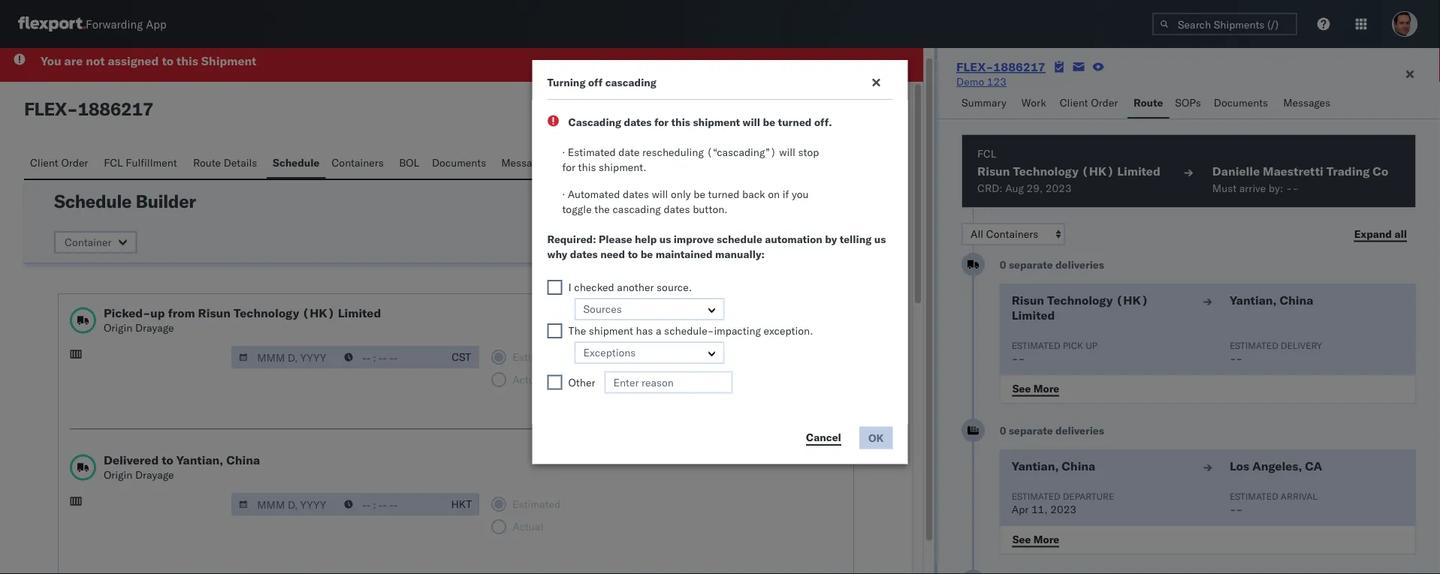 Task type: describe. For each thing, give the bounding box(es) containing it.
by:
[[1269, 182, 1283, 195]]

technology up 29,
[[1013, 164, 1079, 179]]

1 horizontal spatial yantian,
[[1012, 459, 1059, 474]]

route details button
[[187, 149, 267, 178]]

button.
[[693, 203, 728, 216]]

builder
[[136, 190, 196, 212]]

1 vertical spatial documents button
[[426, 149, 495, 178]]

sources
[[583, 303, 622, 316]]

route button
[[1128, 89, 1169, 119]]

upload
[[678, 101, 714, 114]]

up inside picked-up from risun technology (hk) limited origin drayage
[[150, 305, 165, 320]]

need
[[600, 248, 625, 261]]

shipment.
[[599, 161, 647, 174]]

MMM D, YYYY text field
[[232, 493, 338, 516]]

work
[[1022, 96, 1046, 109]]

cst
[[452, 351, 471, 364]]

1 horizontal spatial shipment
[[693, 116, 740, 129]]

improve
[[674, 233, 714, 246]]

exceptions
[[583, 346, 636, 360]]

be inside · automated dates will only be turned back on if you toggle the cascading dates button.
[[694, 188, 706, 201]]

flex-
[[957, 59, 994, 74]]

container button
[[54, 231, 137, 254]]

maintained
[[656, 248, 713, 261]]

hkt
[[451, 498, 472, 511]]

technology inside picked-up from risun technology (hk) limited origin drayage
[[234, 305, 299, 320]]

0 horizontal spatial 1886217
[[78, 97, 153, 120]]

ca
[[1305, 459, 1323, 474]]

picked-up from risun technology (hk) limited origin drayage
[[104, 305, 381, 334]]

upload document
[[678, 101, 768, 114]]

must
[[1213, 182, 1237, 195]]

0 horizontal spatial yantian, china
[[1012, 459, 1096, 474]]

1 vertical spatial cancel button
[[797, 427, 851, 450]]

sops button
[[1169, 89, 1208, 119]]

forwarding
[[86, 17, 143, 31]]

-- : -- -- text field
[[337, 346, 443, 369]]

exception.
[[764, 325, 813, 338]]

see for los angeles, ca
[[1013, 533, 1031, 546]]

fcl for fcl
[[978, 147, 997, 160]]

1 vertical spatial shipment
[[589, 325, 633, 338]]

if
[[783, 188, 789, 201]]

has
[[636, 325, 653, 338]]

apr
[[1012, 503, 1029, 517]]

2 horizontal spatial china
[[1280, 293, 1314, 308]]

the
[[595, 203, 610, 216]]

all
[[1395, 227, 1407, 240]]

0 vertical spatial cascading
[[605, 76, 657, 89]]

not
[[86, 53, 105, 68]]

1 horizontal spatial risun
[[978, 164, 1010, 179]]

2023 inside estimated departure apr 11, 2023
[[1051, 503, 1077, 517]]

MMM D, YYYY text field
[[232, 346, 338, 369]]

Search Shipments (/) text field
[[1153, 13, 1298, 35]]

you are not assigned to this shipment
[[41, 53, 256, 68]]

2 horizontal spatial this
[[671, 116, 691, 129]]

order for the bottommost client order button
[[61, 156, 88, 169]]

123
[[987, 75, 1007, 88]]

cascading inside · automated dates will only be turned back on if you toggle the cascading dates button.
[[613, 203, 661, 216]]

estimated for estimated delivery --
[[1230, 340, 1279, 351]]

danielle maestretti trading co
[[1213, 164, 1389, 179]]

cascading dates
[[715, 231, 794, 244]]

schedule
[[717, 233, 762, 246]]

0 vertical spatial cancel button
[[751, 190, 807, 213]]

shipment
[[201, 53, 256, 68]]

0 horizontal spatial cancel
[[762, 195, 797, 208]]

schedule for schedule builder
[[54, 190, 132, 212]]

flex - 1886217
[[24, 97, 153, 120]]

schedule-
[[664, 325, 714, 338]]

-- : -- -- text field
[[337, 493, 443, 516]]

1 horizontal spatial for
[[654, 116, 669, 129]]

29,
[[1027, 182, 1043, 195]]

help
[[635, 233, 657, 246]]

1 horizontal spatial client order
[[1060, 96, 1118, 109]]

0 vertical spatial 2023
[[1046, 182, 1072, 195]]

assigned
[[108, 53, 159, 68]]

limited inside picked-up from risun technology (hk) limited origin drayage
[[338, 305, 381, 320]]

documents for bottom documents button
[[432, 156, 486, 169]]

fcl fulfillment
[[104, 156, 177, 169]]

to inside delivered to yantian, china origin drayage
[[162, 453, 173, 468]]

0 for yantian, china
[[1000, 258, 1006, 272]]

trading
[[1327, 164, 1370, 179]]

0 vertical spatial to
[[162, 53, 173, 68]]

estimated departure apr 11, 2023
[[1012, 491, 1115, 517]]

cascading for cascading dates for this shipment will be turned off.
[[568, 116, 621, 129]]

1 vertical spatial risun technology (hk) limited
[[1012, 293, 1149, 323]]

a
[[656, 325, 662, 338]]

deliveries for los angeles, ca
[[1056, 425, 1104, 438]]

0 horizontal spatial client order
[[30, 156, 88, 169]]

dates up date
[[624, 116, 652, 129]]

bol
[[399, 156, 419, 169]]

0 horizontal spatial this
[[176, 53, 198, 68]]

demo 123
[[957, 75, 1007, 88]]

aug
[[1006, 182, 1024, 195]]

· estimated date rescheduling ("cascading") will stop for this shipment.
[[562, 146, 819, 174]]

app
[[146, 17, 167, 31]]

0 vertical spatial be
[[763, 116, 776, 129]]

fcl fulfillment button
[[98, 149, 187, 178]]

telling
[[840, 233, 872, 246]]

china inside delivered to yantian, china origin drayage
[[226, 453, 260, 468]]

co
[[1373, 164, 1389, 179]]

route for route
[[1134, 96, 1163, 109]]

estimated arrival --
[[1230, 491, 1318, 517]]

impacting
[[714, 325, 761, 338]]

origin inside picked-up from risun technology (hk) limited origin drayage
[[104, 321, 133, 334]]

turning
[[547, 76, 586, 89]]

up inside the estimated pick up --
[[1086, 340, 1098, 351]]

technology up pick
[[1047, 293, 1113, 308]]

required:
[[547, 233, 596, 246]]

off.
[[814, 116, 832, 129]]

expand all button
[[1346, 223, 1416, 246]]

estimated for estimated pick up --
[[1012, 340, 1061, 351]]

toggle
[[562, 203, 592, 216]]

danielle
[[1213, 164, 1260, 179]]

why
[[547, 248, 568, 261]]

checked
[[574, 281, 614, 294]]

you
[[792, 188, 809, 201]]

assignees button
[[557, 149, 620, 178]]

0 vertical spatial risun technology (hk) limited
[[978, 164, 1161, 179]]

1 horizontal spatial messages button
[[1277, 89, 1339, 119]]

0 for los angeles, ca
[[1000, 425, 1006, 438]]

· for · estimated date rescheduling ("cascading") will stop for this shipment.
[[562, 146, 565, 159]]

flex-1886217
[[957, 59, 1046, 74]]

estimated for estimated arrival --
[[1230, 491, 1279, 502]]

for inside · estimated date rescheduling ("cascading") will stop for this shipment.
[[562, 161, 576, 174]]

must arrive by: --
[[1213, 182, 1299, 195]]

off
[[588, 76, 603, 89]]

1 horizontal spatial (hk)
[[1082, 164, 1114, 179]]

2 horizontal spatial risun
[[1012, 293, 1045, 308]]



Task type: locate. For each thing, give the bounding box(es) containing it.
document
[[717, 101, 768, 114]]

limited inside risun technology (hk) limited
[[1012, 308, 1055, 323]]

1 vertical spatial see more
[[1013, 533, 1060, 546]]

0 vertical spatial client
[[1060, 96, 1088, 109]]

2 horizontal spatial yantian,
[[1230, 293, 1277, 308]]

1 · from the top
[[562, 146, 565, 159]]

None checkbox
[[806, 235, 827, 241], [547, 280, 562, 295], [547, 324, 562, 339], [806, 235, 827, 241], [547, 280, 562, 295], [547, 324, 562, 339]]

1 vertical spatial see more button
[[1004, 529, 1069, 552]]

1 vertical spatial 0 separate deliveries
[[1000, 425, 1104, 438]]

risun technology (hk) limited up 29,
[[978, 164, 1161, 179]]

1 vertical spatial messages
[[501, 156, 549, 169]]

are
[[64, 53, 83, 68]]

estimated
[[568, 146, 616, 159], [1012, 340, 1061, 351], [1230, 340, 1279, 351], [1012, 491, 1061, 502], [1230, 491, 1279, 502]]

2023
[[1046, 182, 1072, 195], [1051, 503, 1077, 517]]

messages button
[[1277, 89, 1339, 119], [495, 149, 557, 178]]

(hk) inside picked-up from risun technology (hk) limited origin drayage
[[302, 305, 335, 320]]

schedule up the "container"
[[54, 190, 132, 212]]

1 more from the top
[[1034, 382, 1060, 395]]

cascading right the off
[[605, 76, 657, 89]]

1 us from the left
[[659, 233, 671, 246]]

arrive
[[1240, 182, 1266, 195]]

schedule builder
[[54, 190, 196, 212]]

0 horizontal spatial fcl
[[104, 156, 123, 169]]

estimated inside the estimated pick up --
[[1012, 340, 1061, 351]]

to down the help
[[628, 248, 638, 261]]

date
[[619, 146, 640, 159]]

estimated inside · estimated date rescheduling ("cascading") will stop for this shipment.
[[568, 146, 616, 159]]

limited up the estimated pick up --
[[1012, 308, 1055, 323]]

up left from
[[150, 305, 165, 320]]

demo
[[957, 75, 984, 88]]

crd: aug 29, 2023
[[978, 182, 1072, 195]]

estimated pick up --
[[1012, 340, 1098, 366]]

("cascading")
[[707, 146, 777, 159]]

2 see more button from the top
[[1004, 529, 1069, 552]]

2023 right 29,
[[1046, 182, 1072, 195]]

0 horizontal spatial route
[[193, 156, 221, 169]]

see more button for los angeles, ca
[[1004, 529, 1069, 552]]

0 horizontal spatial messages button
[[495, 149, 557, 178]]

expand
[[1355, 227, 1392, 240]]

0 vertical spatial shipment
[[693, 116, 740, 129]]

automation
[[765, 233, 823, 246]]

fcl inside button
[[104, 156, 123, 169]]

messages for left messages button
[[501, 156, 549, 169]]

0 vertical spatial yantian, china
[[1230, 293, 1314, 308]]

rescheduling
[[642, 146, 704, 159]]

2 horizontal spatial (hk)
[[1116, 293, 1149, 308]]

1 0 separate deliveries from the top
[[1000, 258, 1104, 272]]

this down upload
[[671, 116, 691, 129]]

cascading dates for this shipment will be turned off.
[[568, 116, 832, 129]]

be inside "required: please help us improve schedule automation by telling us why dates need to be maintained manually:"
[[641, 248, 653, 261]]

bol button
[[393, 149, 426, 178]]

0 horizontal spatial be
[[641, 248, 653, 261]]

1 vertical spatial for
[[562, 161, 576, 174]]

1 horizontal spatial us
[[874, 233, 886, 246]]

estimated left pick
[[1012, 340, 1061, 351]]

deliveries for yantian, china
[[1056, 258, 1104, 272]]

the
[[568, 325, 586, 338]]

forwarding app
[[86, 17, 167, 31]]

2 0 separate deliveries from the top
[[1000, 425, 1104, 438]]

estimated down los
[[1230, 491, 1279, 502]]

turned inside · automated dates will only be turned back on if you toggle the cascading dates button.
[[708, 188, 740, 201]]

route left the sops
[[1134, 96, 1163, 109]]

us
[[659, 233, 671, 246], [874, 233, 886, 246]]

1 vertical spatial yantian, china
[[1012, 459, 1096, 474]]

1 vertical spatial to
[[628, 248, 638, 261]]

schedule
[[273, 156, 320, 169], [54, 190, 132, 212]]

documents right sops button
[[1214, 96, 1268, 109]]

· for · automated dates will only be turned back on if you toggle the cascading dates button.
[[562, 188, 565, 201]]

fcl up "crd:"
[[978, 147, 997, 160]]

more down 11, on the right bottom of page
[[1034, 533, 1060, 546]]

flex-1886217 link
[[957, 59, 1046, 74]]

will inside · automated dates will only be turned back on if you toggle the cascading dates button.
[[652, 188, 668, 201]]

order for top client order button
[[1091, 96, 1118, 109]]

messages up the danielle maestretti trading co
[[1283, 96, 1331, 109]]

more down the estimated pick up --
[[1034, 382, 1060, 395]]

risun technology (hk) limited
[[978, 164, 1161, 179], [1012, 293, 1149, 323]]

separate for los
[[1009, 425, 1053, 438]]

see more down 11, on the right bottom of page
[[1013, 533, 1060, 546]]

0 vertical spatial schedule
[[273, 156, 320, 169]]

see more down the estimated pick up --
[[1013, 382, 1060, 395]]

0 vertical spatial origin
[[104, 321, 133, 334]]

dates inside "required: please help us improve schedule automation by telling us why dates need to be maintained manually:"
[[570, 248, 598, 261]]

see more button
[[1004, 378, 1069, 400], [1004, 529, 1069, 552]]

crd:
[[978, 182, 1003, 195]]

· inside · automated dates will only be turned back on if you toggle the cascading dates button.
[[562, 188, 565, 201]]

order left 'route' button at the top of page
[[1091, 96, 1118, 109]]

you
[[41, 53, 61, 68]]

summary
[[962, 96, 1007, 109]]

flex
[[24, 97, 67, 120]]

only
[[671, 188, 691, 201]]

will left stop
[[779, 146, 796, 159]]

route details
[[193, 156, 257, 169]]

client right work "button"
[[1060, 96, 1088, 109]]

turned up "button."
[[708, 188, 740, 201]]

1 vertical spatial will
[[779, 146, 796, 159]]

china
[[1280, 293, 1314, 308], [226, 453, 260, 468], [1062, 459, 1096, 474]]

shipment down upload document
[[693, 116, 740, 129]]

cascading up the help
[[613, 203, 661, 216]]

1 see more button from the top
[[1004, 378, 1069, 400]]

0 horizontal spatial turned
[[708, 188, 740, 201]]

0 horizontal spatial limited
[[338, 305, 381, 320]]

1 vertical spatial cascading
[[613, 203, 661, 216]]

back
[[742, 188, 765, 201]]

0 vertical spatial 0
[[1000, 258, 1006, 272]]

drayage inside picked-up from risun technology (hk) limited origin drayage
[[135, 321, 174, 334]]

1 see from the top
[[1013, 382, 1031, 395]]

0 vertical spatial will
[[743, 116, 761, 129]]

yantian, up 11, on the right bottom of page
[[1012, 459, 1059, 474]]

0 separate deliveries
[[1000, 258, 1104, 272], [1000, 425, 1104, 438]]

route for route details
[[193, 156, 221, 169]]

client order down flex
[[30, 156, 88, 169]]

1 horizontal spatial client order button
[[1054, 89, 1128, 119]]

this up the automated
[[578, 161, 596, 174]]

see more for los
[[1013, 533, 1060, 546]]

0 separate deliveries for los angeles, ca
[[1000, 425, 1104, 438]]

client order button down flex
[[24, 149, 98, 178]]

see for yantian, china
[[1013, 382, 1031, 395]]

turned down the file
[[778, 116, 812, 129]]

2 0 from the top
[[1000, 425, 1006, 438]]

fulfillment
[[126, 156, 177, 169]]

None checkbox
[[547, 375, 562, 390]]

1 horizontal spatial will
[[743, 116, 761, 129]]

will down "document"
[[743, 116, 761, 129]]

0 vertical spatial separate
[[1009, 258, 1053, 272]]

automated
[[568, 188, 620, 201]]

2 see more from the top
[[1013, 533, 1060, 546]]

estimated inside estimated departure apr 11, 2023
[[1012, 491, 1061, 502]]

0 horizontal spatial order
[[61, 156, 88, 169]]

Enter reason text field
[[604, 372, 733, 394]]

2 horizontal spatial limited
[[1117, 164, 1161, 179]]

messages for rightmost messages button
[[1283, 96, 1331, 109]]

1 vertical spatial client order
[[30, 156, 88, 169]]

exception
[[829, 101, 878, 114]]

messages button left assignees
[[495, 149, 557, 178]]

2 vertical spatial will
[[652, 188, 668, 201]]

origin inside delivered to yantian, china origin drayage
[[104, 468, 133, 482]]

upload document button
[[668, 97, 779, 119]]

flexport. image
[[18, 17, 86, 32]]

estimated up 11, on the right bottom of page
[[1012, 491, 1061, 502]]

to inside "required: please help us improve schedule automation by telling us why dates need to be maintained manually:"
[[628, 248, 638, 261]]

2 deliveries from the top
[[1056, 425, 1104, 438]]

client order button right work
[[1054, 89, 1128, 119]]

documents button
[[1208, 89, 1277, 119], [426, 149, 495, 178]]

2 separate from the top
[[1009, 425, 1053, 438]]

2 horizontal spatial be
[[763, 116, 776, 129]]

client order right work "button"
[[1060, 96, 1118, 109]]

1 vertical spatial drayage
[[135, 468, 174, 482]]

los angeles, ca
[[1230, 459, 1323, 474]]

0 vertical spatial drayage
[[135, 321, 174, 334]]

0 vertical spatial client order
[[1060, 96, 1118, 109]]

1 0 from the top
[[1000, 258, 1006, 272]]

2 origin from the top
[[104, 468, 133, 482]]

us right telling
[[874, 233, 886, 246]]

work button
[[1016, 89, 1054, 119]]

1 drayage from the top
[[135, 321, 174, 334]]

1 vertical spatial cancel
[[806, 431, 841, 445]]

0 vertical spatial documents
[[1214, 96, 1268, 109]]

up right pick
[[1086, 340, 1098, 351]]

delivered to yantian, china origin drayage
[[104, 453, 260, 482]]

2 vertical spatial this
[[578, 161, 596, 174]]

route left details
[[193, 156, 221, 169]]

documents button right bol at the top left of page
[[426, 149, 495, 178]]

assignees
[[563, 156, 611, 169]]

0 horizontal spatial china
[[226, 453, 260, 468]]

1 deliveries from the top
[[1056, 258, 1104, 272]]

fcl
[[978, 147, 997, 160], [104, 156, 123, 169]]

2 vertical spatial to
[[162, 453, 173, 468]]

origin down delivered
[[104, 468, 133, 482]]

1 horizontal spatial documents button
[[1208, 89, 1277, 119]]

2 more from the top
[[1034, 533, 1060, 546]]

1 vertical spatial 2023
[[1051, 503, 1077, 517]]

delivery
[[1281, 340, 1322, 351]]

1 horizontal spatial china
[[1062, 459, 1096, 474]]

1 vertical spatial client
[[30, 156, 58, 169]]

1 vertical spatial cascading
[[715, 231, 765, 244]]

· inside · estimated date rescheduling ("cascading") will stop for this shipment.
[[562, 146, 565, 159]]

china up delivery
[[1280, 293, 1314, 308]]

1 separate from the top
[[1009, 258, 1053, 272]]

order down flex - 1886217
[[61, 156, 88, 169]]

us right the help
[[659, 233, 671, 246]]

yantian, right delivered
[[176, 453, 223, 468]]

more for los angeles, ca
[[1034, 533, 1060, 546]]

be down "document"
[[763, 116, 776, 129]]

china up mmm d, yyyy text field
[[226, 453, 260, 468]]

2 · from the top
[[562, 188, 565, 201]]

this inside · estimated date rescheduling ("cascading") will stop for this shipment.
[[578, 161, 596, 174]]

documents right bol button
[[432, 156, 486, 169]]

see more button for yantian, china
[[1004, 378, 1069, 400]]

0 vertical spatial documents button
[[1208, 89, 1277, 119]]

documents for the rightmost documents button
[[1214, 96, 1268, 109]]

drayage inside delivered to yantian, china origin drayage
[[135, 468, 174, 482]]

see down apr at bottom
[[1013, 533, 1031, 546]]

2 us from the left
[[874, 233, 886, 246]]

i checked another source.
[[568, 281, 692, 294]]

1 vertical spatial order
[[61, 156, 88, 169]]

fcl left the fulfillment
[[104, 156, 123, 169]]

to right assigned
[[162, 53, 173, 68]]

0 vertical spatial order
[[1091, 96, 1118, 109]]

dates right schedule
[[768, 231, 794, 244]]

picked-
[[104, 305, 150, 320]]

(hk)
[[1082, 164, 1114, 179], [1116, 293, 1149, 308], [302, 305, 335, 320]]

1 vertical spatial documents
[[432, 156, 486, 169]]

see more button down 11, on the right bottom of page
[[1004, 529, 1069, 552]]

0 vertical spatial see
[[1013, 382, 1031, 395]]

manually:
[[715, 248, 765, 261]]

be
[[763, 116, 776, 129], [694, 188, 706, 201], [641, 248, 653, 261]]

0 horizontal spatial messages
[[501, 156, 549, 169]]

1 origin from the top
[[104, 321, 133, 334]]

will for stop
[[779, 146, 796, 159]]

client order
[[1060, 96, 1118, 109], [30, 156, 88, 169]]

dates down required:
[[570, 248, 598, 261]]

drayage down from
[[135, 321, 174, 334]]

0 vertical spatial this
[[176, 53, 198, 68]]

yantian, inside delivered to yantian, china origin drayage
[[176, 453, 223, 468]]

1 see more from the top
[[1013, 382, 1060, 395]]

0 horizontal spatial risun
[[198, 305, 231, 320]]

arrival
[[1281, 491, 1318, 502]]

0 vertical spatial turned
[[778, 116, 812, 129]]

other
[[568, 376, 595, 389]]

see more for yantian,
[[1013, 382, 1060, 395]]

i
[[568, 281, 572, 294]]

1 horizontal spatial turned
[[778, 116, 812, 129]]

be up "button."
[[694, 188, 706, 201]]

client
[[1060, 96, 1088, 109], [30, 156, 58, 169]]

2 drayage from the top
[[135, 468, 174, 482]]

0 vertical spatial 0 separate deliveries
[[1000, 258, 1104, 272]]

cascading for cascading dates
[[715, 231, 765, 244]]

1 vertical spatial this
[[671, 116, 691, 129]]

0 vertical spatial client order button
[[1054, 89, 1128, 119]]

cascading down the off
[[568, 116, 621, 129]]

yantian, china up estimated delivery --
[[1230, 293, 1314, 308]]

for up the automated
[[562, 161, 576, 174]]

2 horizontal spatial will
[[779, 146, 796, 159]]

0 vertical spatial messages
[[1283, 96, 1331, 109]]

1 vertical spatial more
[[1034, 533, 1060, 546]]

1 horizontal spatial documents
[[1214, 96, 1268, 109]]

separate for yantian,
[[1009, 258, 1053, 272]]

risun up the estimated pick up --
[[1012, 293, 1045, 308]]

will left only
[[652, 188, 668, 201]]

will for be
[[743, 116, 761, 129]]

limited up -- : -- -- text field
[[338, 305, 381, 320]]

angeles,
[[1253, 459, 1302, 474]]

· automated dates will only be turned back on if you toggle the cascading dates button.
[[562, 188, 809, 216]]

containers button
[[326, 149, 393, 178]]

yantian, china up estimated departure apr 11, 2023
[[1012, 459, 1096, 474]]

demo 123 link
[[957, 74, 1007, 89]]

shipment
[[693, 116, 740, 129], [589, 325, 633, 338]]

0 vertical spatial more
[[1034, 382, 1060, 395]]

fcl for fcl fulfillment
[[104, 156, 123, 169]]

1 vertical spatial client order button
[[24, 149, 98, 178]]

schedule for schedule
[[273, 156, 320, 169]]

sops
[[1175, 96, 1201, 109]]

origin
[[104, 321, 133, 334], [104, 468, 133, 482]]

1 vertical spatial 1886217
[[78, 97, 153, 120]]

will
[[743, 116, 761, 129], [779, 146, 796, 159], [652, 188, 668, 201]]

schedule inside button
[[273, 156, 320, 169]]

0 horizontal spatial documents
[[432, 156, 486, 169]]

schedule button
[[267, 149, 326, 178]]

·
[[562, 146, 565, 159], [562, 188, 565, 201]]

1 horizontal spatial messages
[[1283, 96, 1331, 109]]

0 vertical spatial 1886217
[[994, 59, 1046, 74]]

order
[[1091, 96, 1118, 109], [61, 156, 88, 169]]

estimated inside estimated delivery --
[[1230, 340, 1279, 351]]

1 horizontal spatial order
[[1091, 96, 1118, 109]]

1 horizontal spatial this
[[578, 161, 596, 174]]

client down flex
[[30, 156, 58, 169]]

estimated for estimated departure apr 11, 2023
[[1012, 491, 1061, 502]]

0 vertical spatial up
[[150, 305, 165, 320]]

2 see from the top
[[1013, 533, 1031, 546]]

shipment up the exceptions
[[589, 325, 633, 338]]

1 vertical spatial schedule
[[54, 190, 132, 212]]

will inside · estimated date rescheduling ("cascading") will stop for this shipment.
[[779, 146, 796, 159]]

by
[[825, 233, 837, 246]]

risun up "crd:"
[[978, 164, 1010, 179]]

this left "shipment" on the left
[[176, 53, 198, 68]]

please
[[599, 233, 632, 246]]

risun right from
[[198, 305, 231, 320]]

messages button up the danielle maestretti trading co
[[1277, 89, 1339, 119]]

1 horizontal spatial route
[[1134, 96, 1163, 109]]

more for yantian, china
[[1034, 382, 1060, 395]]

for up rescheduling
[[654, 116, 669, 129]]

pick
[[1063, 340, 1084, 351]]

1 vertical spatial up
[[1086, 340, 1098, 351]]

estimated inside 'estimated arrival --'
[[1230, 491, 1279, 502]]

1886217 down assigned
[[78, 97, 153, 120]]

1 horizontal spatial be
[[694, 188, 706, 201]]

messages
[[1283, 96, 1331, 109], [501, 156, 549, 169]]

cascading up manually:
[[715, 231, 765, 244]]

1886217 up '123'
[[994, 59, 1046, 74]]

china up departure
[[1062, 459, 1096, 474]]

yantian,
[[1230, 293, 1277, 308], [176, 453, 223, 468], [1012, 459, 1059, 474]]

estimated delivery --
[[1230, 340, 1322, 366]]

estimated left delivery
[[1230, 340, 1279, 351]]

0 vertical spatial ·
[[562, 146, 565, 159]]

0 separate deliveries for yantian, china
[[1000, 258, 1104, 272]]

0 horizontal spatial cascading
[[568, 116, 621, 129]]

2023 right 11, on the right bottom of page
[[1051, 503, 1077, 517]]

1 vertical spatial separate
[[1009, 425, 1053, 438]]

origin down picked-
[[104, 321, 133, 334]]

on
[[768, 188, 780, 201]]

0 horizontal spatial client
[[30, 156, 58, 169]]

dates down only
[[664, 203, 690, 216]]

for
[[654, 116, 669, 129], [562, 161, 576, 174]]

risun inside picked-up from risun technology (hk) limited origin drayage
[[198, 305, 231, 320]]

0 vertical spatial cascading
[[568, 116, 621, 129]]

dates down shipment.
[[623, 188, 649, 201]]

to right delivered
[[162, 453, 173, 468]]

technology up mmm d, yyyy text box
[[234, 305, 299, 320]]

yantian, up estimated delivery --
[[1230, 293, 1277, 308]]

1 vertical spatial origin
[[104, 468, 133, 482]]

0 horizontal spatial schedule
[[54, 190, 132, 212]]

route
[[1134, 96, 1163, 109], [193, 156, 221, 169]]

drayage down delivered
[[135, 468, 174, 482]]

see more button down the estimated pick up --
[[1004, 378, 1069, 400]]

0 horizontal spatial us
[[659, 233, 671, 246]]

1 horizontal spatial fcl
[[978, 147, 997, 160]]

11,
[[1032, 503, 1048, 517]]

source.
[[657, 281, 692, 294]]

los
[[1230, 459, 1250, 474]]

limited
[[1117, 164, 1161, 179], [338, 305, 381, 320], [1012, 308, 1055, 323]]

see down the estimated pick up --
[[1013, 382, 1031, 395]]

be down the help
[[641, 248, 653, 261]]

1 vertical spatial be
[[694, 188, 706, 201]]

limited down 'route' button at the top of page
[[1117, 164, 1161, 179]]

messages left assignees
[[501, 156, 549, 169]]

0 horizontal spatial for
[[562, 161, 576, 174]]

0 vertical spatial deliveries
[[1056, 258, 1104, 272]]

estimated up shipment.
[[568, 146, 616, 159]]

schedule right details
[[273, 156, 320, 169]]

documents button right the sops
[[1208, 89, 1277, 119]]

to
[[162, 53, 173, 68], [628, 248, 638, 261], [162, 453, 173, 468]]

risun technology (hk) limited up pick
[[1012, 293, 1149, 323]]



Task type: vqa. For each thing, say whether or not it's contained in the screenshot.
left THE RISUN
yes



